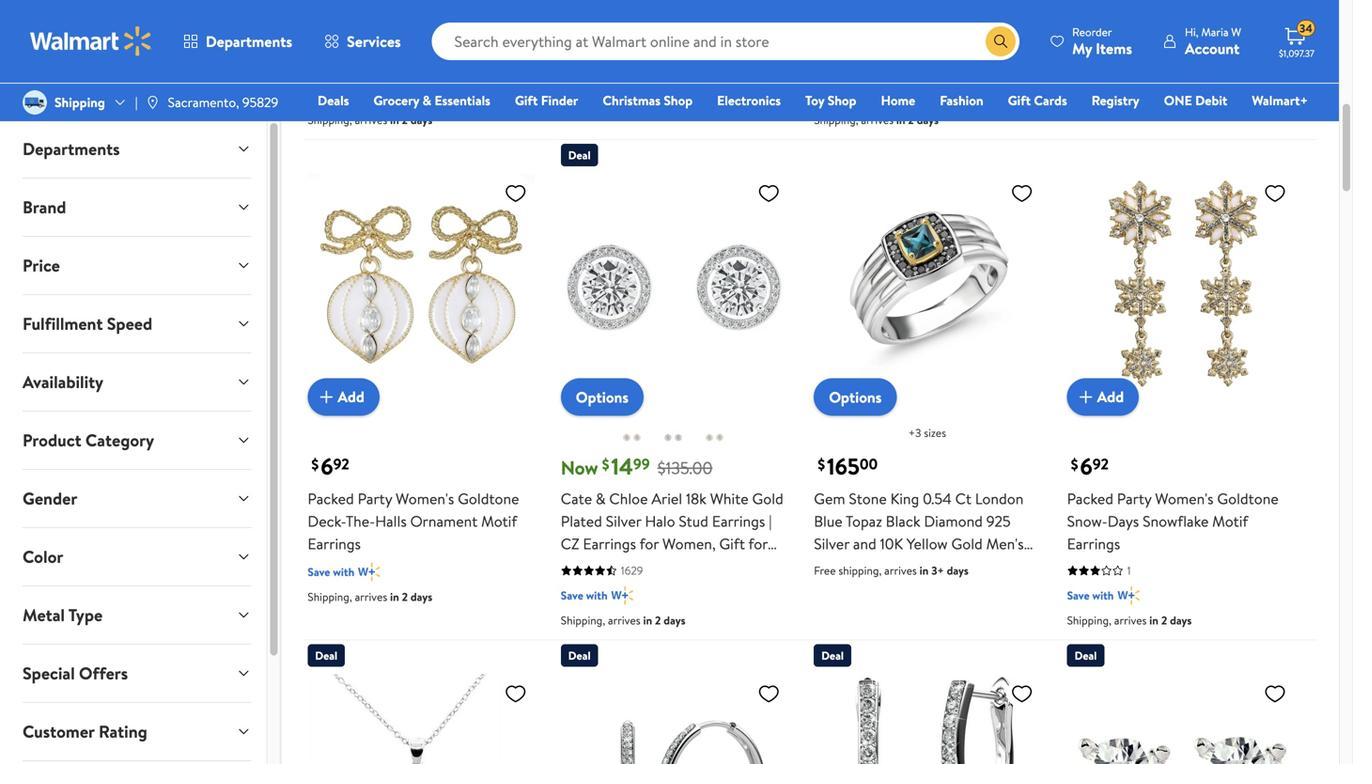 Task type: vqa. For each thing, say whether or not it's contained in the screenshot.
bottom
no



Task type: locate. For each thing, give the bounding box(es) containing it.
$ 6 92 for packed party women's goldtone snow-days snowflake motif earrings
[[1071, 451, 1109, 482]]

departments
[[206, 31, 292, 52], [23, 137, 120, 161]]

| left $1,097.37
[[1261, 55, 1264, 76]]

metal
[[23, 604, 65, 627]]

gold down diamond
[[952, 533, 983, 554]]

add button for packed party women's goldtone snow-days snowflake motif earrings
[[1068, 378, 1140, 416]]

party up days
[[1118, 488, 1152, 509]]

0 horizontal spatial stone
[[308, 10, 346, 31]]

2 add from the left
[[1098, 387, 1125, 407]]

walmart plus image
[[358, 86, 381, 104], [358, 563, 381, 581], [1118, 586, 1140, 605]]

2 shop from the left
[[828, 91, 857, 110]]

925 up $1,097.37
[[1266, 0, 1291, 8]]

cz up cubic
[[1131, 55, 1150, 76]]

add to favorites list, packed party women's goldtone deck-the-halls ornament motif earrings image
[[505, 181, 527, 205]]

0 horizontal spatial add button
[[308, 378, 380, 416]]

gift inside gift cards link
[[1008, 91, 1031, 110]]

1 add button from the left
[[308, 378, 380, 416]]

0 horizontal spatial 3+
[[655, 89, 668, 105]]

2 vertical spatial silver
[[814, 533, 850, 554]]

92 up snow-
[[1093, 454, 1109, 474]]

0 horizontal spatial  image
[[23, 90, 47, 115]]

days
[[1108, 511, 1140, 532]]

silver up ring
[[814, 533, 850, 554]]

time
[[308, 0, 339, 8]]

women,
[[663, 533, 716, 554]]

registry
[[1092, 91, 1140, 110]]

women's for packed party women's goldtone jingle-juice champagne bottle motif earrings 1
[[903, 0, 961, 8]]

0 vertical spatial 925
[[1266, 0, 1291, 8]]

0 horizontal spatial shop
[[664, 91, 693, 110]]

silver inside gem stone king 0.54 ct london blue topaz black diamond 925 silver and 10k yellow gold men's ring
[[814, 533, 850, 554]]

2
[[1162, 88, 1168, 104], [402, 112, 408, 128], [909, 112, 915, 128], [402, 589, 408, 605], [655, 612, 661, 628], [1162, 612, 1168, 628]]

women's up ornament
[[396, 488, 454, 509]]

1 down "green"
[[481, 10, 486, 31]]

0 vertical spatial departments
[[206, 31, 292, 52]]

1 down days
[[1128, 563, 1131, 579]]

cubic
[[1113, 78, 1151, 99]]

drop
[[390, 10, 423, 31]]

hoop left '34'
[[1255, 33, 1291, 54]]

1 vertical spatial plated
[[561, 511, 603, 532]]

walmart plus image right deals
[[358, 86, 381, 104]]

1 $ from the left
[[312, 454, 319, 475]]

1 horizontal spatial yellow
[[1142, 0, 1183, 8]]

1 $ 6 92 from the left
[[312, 451, 350, 482]]

yellow down black
[[907, 533, 948, 554]]

0 vertical spatial 1
[[481, 10, 486, 31]]

shop right the christmas
[[664, 91, 693, 110]]

with for walmart plus icon to the bottom
[[1093, 588, 1115, 603]]

2 add to cart image from the left
[[1075, 386, 1098, 408]]

1 horizontal spatial walmart plus image
[[865, 86, 887, 104]]

party up juice
[[864, 0, 899, 8]]

2 options link from the left
[[814, 378, 897, 416]]

99
[[634, 454, 650, 474]]

toy shop link
[[797, 90, 865, 110]]

walmart plus image right toy shop
[[865, 86, 887, 104]]

champagne
[[895, 10, 972, 31]]

silver down chloe
[[606, 511, 642, 532]]

reorder my items
[[1073, 24, 1133, 59]]

1 vertical spatial 3+
[[932, 563, 945, 579]]

6 up snow-
[[1081, 451, 1093, 482]]

0 vertical spatial yellow
[[1142, 0, 1183, 8]]

search icon image
[[994, 34, 1009, 49]]

save
[[308, 87, 330, 103], [814, 87, 837, 103], [308, 564, 330, 580], [561, 588, 584, 603], [1068, 588, 1090, 603]]

save for topmost walmart plus icon
[[308, 87, 330, 103]]

1 horizontal spatial silver
[[814, 533, 850, 554]]

1 horizontal spatial 925
[[1266, 0, 1291, 8]]

0 horizontal spatial $ 6 92
[[312, 451, 350, 482]]

men's
[[987, 533, 1024, 554]]

1 horizontal spatial plated
[[1221, 0, 1263, 8]]

0 horizontal spatial and
[[343, 0, 366, 8]]

0 vertical spatial plated
[[1221, 0, 1263, 8]]

2 92 from the left
[[1093, 454, 1109, 474]]

departments down "shipping"
[[23, 137, 120, 161]]

gold inside now $ 14 99 $135.00 cate & chloe ariel 18k white gold plated silver halo stud earrings | cz earrings for women, gift for her
[[753, 488, 784, 509]]

women's inside packed party women's goldtone jingle-juice champagne bottle motif earrings 1
[[903, 0, 961, 8]]

packed up snow-
[[1068, 488, 1114, 509]]

pavoi
[[1068, 0, 1111, 8]]

1 vertical spatial yellow
[[907, 533, 948, 554]]

3 $ from the left
[[818, 454, 826, 475]]

hoop
[[561, 10, 597, 31], [1255, 33, 1291, 54]]

options link up rose gold plated image
[[561, 378, 644, 416]]

hoop down no
[[561, 10, 597, 31]]

& right grocery
[[423, 91, 432, 110]]

14
[[612, 451, 634, 482]]

electronics link
[[709, 90, 790, 110]]

1 horizontal spatial 3+
[[932, 563, 945, 579]]

$ left 165
[[818, 454, 826, 475]]

1 6 from the left
[[321, 451, 333, 482]]

add to favorites list, cate & chloe blake 18k white gold plated silver halo necklace | cz crystal necklace for women, gift for her image
[[505, 682, 527, 706]]

women's
[[903, 0, 961, 8], [1194, 10, 1252, 31], [396, 488, 454, 509], [1156, 488, 1214, 509]]

$ 6 92 up deck-
[[312, 451, 350, 482]]

small
[[1182, 33, 1216, 54]]

arrives
[[1115, 88, 1147, 104], [608, 89, 641, 105], [355, 112, 388, 128], [862, 112, 894, 128], [885, 563, 917, 579], [355, 589, 388, 605], [608, 612, 641, 628], [1115, 612, 1147, 628]]

cz
[[1131, 55, 1150, 76], [561, 533, 580, 554]]

0 horizontal spatial 1
[[481, 10, 486, 31]]

gold up the hi,
[[1186, 0, 1218, 8]]

with for topmost walmart plus icon
[[333, 87, 355, 103]]

2 horizontal spatial party
[[1118, 488, 1152, 509]]

1 add from the left
[[338, 387, 365, 407]]

| up cubic
[[1125, 55, 1128, 76]]

2 add button from the left
[[1068, 378, 1140, 416]]

0 horizontal spatial huggie
[[1068, 33, 1115, 54]]

0 horizontal spatial plated
[[561, 511, 603, 532]]

$ left 14
[[602, 454, 610, 475]]

brand tab
[[8, 179, 266, 236]]

0 horizontal spatial add to cart image
[[315, 386, 338, 408]]

add
[[338, 387, 365, 407], [1098, 387, 1125, 407]]

women's inside "packed party women's goldtone snow-days snowflake motif earrings"
[[1156, 488, 1214, 509]]

2 vertical spatial 1
[[1128, 563, 1131, 579]]

save with down snow-
[[1068, 588, 1115, 603]]

gem stone king 0.54 ct london blue topaz black diamond 925 silver and 10k yellow gold men's ring
[[814, 488, 1024, 577]]

packed party women's goldtone deck-the-halls ornament motif earrings image
[[308, 174, 535, 401]]

save with for walmart plus icon to the bottom
[[1068, 588, 1115, 603]]

earrings inside "packed party women's goldtone snow-days snowflake motif earrings"
[[1068, 533, 1121, 554]]

in
[[1150, 88, 1159, 104], [644, 89, 653, 105], [390, 112, 399, 128], [897, 112, 906, 128], [920, 563, 929, 579], [390, 589, 399, 605], [644, 612, 653, 628], [1150, 612, 1159, 628]]

 image up the departments 'tab'
[[145, 95, 160, 110]]

0 horizontal spatial gift
[[515, 91, 538, 110]]

1 horizontal spatial 6
[[1081, 451, 1093, 482]]

1 up home link
[[875, 62, 878, 78]]

price
[[23, 254, 60, 277]]

gem stone king 0.54 ct london blue topaz black diamond 925 silver and 10k yellow gold men's ring image
[[814, 174, 1041, 401]]

motif right ornament
[[481, 511, 517, 532]]

0 horizontal spatial motif
[[481, 511, 517, 532]]

hoop inside pavoi 14k yellow gold plated 925 sterling silver post women's huggie earrings | small gold hoop earrings | cz huggie earrings | round cubic zirconia
[[1255, 33, 1291, 54]]

0 horizontal spatial add
[[338, 387, 365, 407]]

shipping
[[55, 93, 105, 111]]

0 vertical spatial walmart plus image
[[865, 86, 887, 104]]

1 horizontal spatial shop
[[828, 91, 857, 110]]

2 6 from the left
[[1081, 451, 1093, 482]]

save down her
[[561, 588, 584, 603]]

1 horizontal spatial cz
[[1131, 55, 1150, 76]]

goldtone inside packed party women's goldtone deck-the-halls ornament motif earrings
[[458, 488, 519, 509]]

save down snow-
[[1068, 588, 1090, 603]]

1 horizontal spatial options link
[[814, 378, 897, 416]]

1 vertical spatial 1
[[875, 62, 878, 78]]

plated inside now $ 14 99 $135.00 cate & chloe ariel 18k white gold plated silver halo stud earrings | cz earrings for women, gift for her
[[561, 511, 603, 532]]

save with down her
[[561, 588, 608, 603]]

deck-
[[308, 511, 346, 532]]

goldtone inside "packed party women's goldtone snow-days snowflake motif earrings"
[[1218, 488, 1279, 509]]

0 horizontal spatial &
[[423, 91, 432, 110]]

pack,
[[490, 10, 523, 31]]

1 vertical spatial and
[[854, 533, 877, 554]]

home
[[881, 91, 916, 110]]

0 vertical spatial &
[[423, 91, 432, 110]]

$ up deck-
[[312, 454, 319, 475]]

earrings down deck-
[[308, 533, 361, 554]]

stone inside time and tru adult ladies green stone tassel drop earring, 1 pack, single pair earring
[[308, 10, 346, 31]]

packed inside "packed party women's goldtone snow-days snowflake motif earrings"
[[1068, 488, 1114, 509]]

save with for topmost walmart plus icon
[[308, 87, 355, 103]]

shop right toy
[[828, 91, 857, 110]]

gift left finder
[[515, 91, 538, 110]]

category
[[85, 429, 154, 452]]

earrings down juice
[[854, 33, 907, 54]]

plated up w
[[1221, 0, 1263, 8]]

0 horizontal spatial party
[[358, 488, 392, 509]]

customer
[[23, 720, 95, 744]]

white gold plated image
[[662, 426, 685, 449]]

earrings down boundaries
[[601, 10, 654, 31]]

+3 sizes
[[909, 425, 947, 441]]

add for packed party women's goldtone snow-days snowflake motif earrings
[[1098, 387, 1125, 407]]

92 for packed party women's goldtone snow-days snowflake motif earrings
[[1093, 454, 1109, 474]]

1 horizontal spatial &
[[596, 488, 606, 509]]

women's up account
[[1194, 10, 1252, 31]]

1 vertical spatial departments button
[[8, 120, 266, 178]]

0 vertical spatial and
[[343, 0, 366, 8]]

stone down time
[[308, 10, 346, 31]]

1 horizontal spatial and
[[854, 533, 877, 554]]

for down white
[[749, 533, 768, 554]]

gender
[[23, 487, 77, 511]]

time and tru adult ladies green stone tassel drop earring, 1 pack, single pair earring
[[308, 0, 523, 54]]

rose gold plated image
[[621, 426, 644, 449]]

gift left the cards
[[1008, 91, 1031, 110]]

92 up deck-
[[333, 454, 350, 474]]

1 horizontal spatial for
[[749, 533, 768, 554]]

save with for middle walmart plus icon
[[308, 564, 355, 580]]

party
[[864, 0, 899, 8], [358, 488, 392, 509], [1118, 488, 1152, 509]]

boundaries
[[584, 0, 657, 8]]

cz inside pavoi 14k yellow gold plated 925 sterling silver post women's huggie earrings | small gold hoop earrings | cz huggie earrings | round cubic zirconia
[[1131, 55, 1150, 76]]

party inside packed party women's goldtone deck-the-halls ornament motif earrings
[[358, 488, 392, 509]]

special
[[23, 662, 75, 685]]

finder
[[541, 91, 579, 110]]

gold right white
[[753, 488, 784, 509]]

0 horizontal spatial packed
[[308, 488, 354, 509]]

1 vertical spatial &
[[596, 488, 606, 509]]

motif inside packed party women's goldtone jingle-juice champagne bottle motif earrings 1
[[814, 33, 850, 54]]

cz up her
[[561, 533, 580, 554]]

cz for 14
[[561, 533, 580, 554]]

pompeii3 1/4 carat genuine diamond stud earrings in 14k white gold (i2-i3 clarity, ij color) image
[[1068, 674, 1295, 764]]

multicolor
[[660, 0, 727, 8]]

diamond
[[925, 511, 983, 532]]

1 horizontal spatial add to cart image
[[1075, 386, 1098, 408]]

gold
[[1186, 0, 1218, 8], [1220, 33, 1251, 54], [753, 488, 784, 509], [952, 533, 983, 554]]

stone
[[308, 10, 346, 31], [849, 488, 887, 509]]

0 horizontal spatial 6
[[321, 451, 333, 482]]

1 vertical spatial 925
[[987, 511, 1011, 532]]

earrings inside no boundaries multicolor crystal hoop earrings
[[601, 10, 654, 31]]

motif for packed party women's goldtone deck-the-halls ornament motif earrings
[[481, 511, 517, 532]]

2 horizontal spatial gift
[[1008, 91, 1031, 110]]

silver
[[1122, 10, 1157, 31], [606, 511, 642, 532], [814, 533, 850, 554]]

silver down 14k
[[1122, 10, 1157, 31]]

| left blue at the bottom of page
[[769, 511, 772, 532]]

add button for packed party women's goldtone deck-the-halls ornament motif earrings
[[308, 378, 380, 416]]

0 horizontal spatial 92
[[333, 454, 350, 474]]

shipping, arrives in 2 days
[[1068, 88, 1193, 104], [308, 112, 433, 128], [814, 112, 939, 128], [308, 589, 433, 605], [561, 612, 686, 628], [1068, 612, 1193, 628]]

departments up 95829 at left top
[[206, 31, 292, 52]]

0 horizontal spatial 925
[[987, 511, 1011, 532]]

1 horizontal spatial  image
[[145, 95, 160, 110]]

special offers tab
[[8, 645, 266, 702]]

1 for earrings
[[875, 62, 878, 78]]

1 inside time and tru adult ladies green stone tassel drop earring, 1 pack, single pair earring
[[481, 10, 486, 31]]

1 for earring,
[[481, 10, 486, 31]]

0 horizontal spatial for
[[640, 533, 659, 554]]

1 horizontal spatial add button
[[1068, 378, 1140, 416]]

plated down cate
[[561, 511, 603, 532]]

maria
[[1202, 24, 1229, 40]]

gift inside "gift finder" link
[[515, 91, 538, 110]]

gift for gift finder
[[515, 91, 538, 110]]

add to cart image
[[315, 386, 338, 408], [1075, 386, 1098, 408]]

options
[[576, 387, 629, 407], [829, 387, 882, 407]]

motif right snowflake
[[1213, 511, 1249, 532]]

and down topaz on the bottom right of the page
[[854, 533, 877, 554]]

plated
[[1221, 0, 1263, 8], [561, 511, 603, 532]]

4 $ from the left
[[1071, 454, 1079, 475]]

gold right small
[[1220, 33, 1251, 54]]

gender button
[[8, 470, 266, 527]]

$ 6 92 up snow-
[[1071, 451, 1109, 482]]

tab
[[8, 762, 266, 764]]

party up the-
[[358, 488, 392, 509]]

women's up snowflake
[[1156, 488, 1214, 509]]

save for the left walmart plus image
[[561, 588, 584, 603]]

motif inside packed party women's goldtone deck-the-halls ornament motif earrings
[[481, 511, 517, 532]]

options link up 00
[[814, 378, 897, 416]]

1 vertical spatial walmart plus image
[[612, 586, 634, 605]]

0 horizontal spatial yellow
[[907, 533, 948, 554]]

& right cate
[[596, 488, 606, 509]]

1 add to cart image from the left
[[315, 386, 338, 408]]

walmart plus image down the-
[[358, 563, 381, 581]]

options up rose gold plated image
[[576, 387, 629, 407]]

1 horizontal spatial 1
[[875, 62, 878, 78]]

cate & chloe mckenzie 18k white gold plated silver drop dangle earrings | women's earrings with crystals image
[[814, 674, 1041, 764]]

0 vertical spatial silver
[[1122, 10, 1157, 31]]

color tab
[[8, 528, 266, 586]]

gender tab
[[8, 470, 266, 527]]

type
[[68, 604, 103, 627]]

women's for packed party women's goldtone snow-days snowflake motif earrings
[[1156, 488, 1214, 509]]

0 vertical spatial 3+
[[655, 89, 668, 105]]

party inside "packed party women's goldtone snow-days snowflake motif earrings"
[[1118, 488, 1152, 509]]

and up tassel
[[343, 0, 366, 8]]

home link
[[873, 90, 924, 110]]

add for packed party women's goldtone deck-the-halls ornament motif earrings
[[338, 387, 365, 407]]

1 vertical spatial departments
[[23, 137, 120, 161]]

deal for cate & chloe mckenzie 18k white gold plated silver drop dangle earrings | women's earrings with crystals "image"
[[822, 648, 844, 664]]

motif down jingle-
[[814, 33, 850, 54]]

1 horizontal spatial gift
[[720, 533, 745, 554]]

earrings up round
[[1068, 55, 1121, 76]]

$ up snow-
[[1071, 454, 1079, 475]]

0 horizontal spatial walmart plus image
[[612, 586, 634, 605]]

save with down deck-
[[308, 564, 355, 580]]

save with for the top walmart plus image
[[814, 87, 861, 103]]

1 horizontal spatial add
[[1098, 387, 1125, 407]]

2 options from the left
[[829, 387, 882, 407]]

 image left "shipping"
[[23, 90, 47, 115]]

1 horizontal spatial $ 6 92
[[1071, 451, 1109, 482]]

1 horizontal spatial goldtone
[[965, 0, 1026, 8]]

925 down london at the bottom right
[[987, 511, 1011, 532]]

packed party women's goldtone deck-the-halls ornament motif earrings
[[308, 488, 519, 554]]

product category button
[[8, 412, 266, 469]]

stone up topaz on the bottom right of the page
[[849, 488, 887, 509]]

Search search field
[[432, 23, 1020, 60]]

walmart image
[[30, 26, 152, 56]]

gift for gift cards
[[1008, 91, 1031, 110]]

save left "home"
[[814, 87, 837, 103]]

2 horizontal spatial goldtone
[[1218, 488, 1279, 509]]

$ for packed party women's goldtone deck-the-halls ornament motif earrings
[[312, 454, 319, 475]]

motif inside "packed party women's goldtone snow-days snowflake motif earrings"
[[1213, 511, 1249, 532]]

1 horizontal spatial huggie
[[1153, 55, 1200, 76]]

women's inside packed party women's goldtone deck-the-halls ornament motif earrings
[[396, 488, 454, 509]]

0 vertical spatial stone
[[308, 10, 346, 31]]

1 horizontal spatial hoop
[[1255, 33, 1291, 54]]

92 for packed party women's goldtone deck-the-halls ornament motif earrings
[[333, 454, 350, 474]]

departments button up the 'brand' dropdown button
[[8, 120, 266, 178]]

walmart plus image
[[865, 86, 887, 104], [612, 586, 634, 605]]

1 vertical spatial silver
[[606, 511, 642, 532]]

women's up champagne at the right top of page
[[903, 0, 961, 8]]

earrings down w
[[1204, 55, 1257, 76]]

grocery
[[374, 91, 420, 110]]

1 horizontal spatial motif
[[814, 33, 850, 54]]

925 inside gem stone king 0.54 ct london blue topaz black diamond 925 silver and 10k yellow gold men's ring
[[987, 511, 1011, 532]]

1 horizontal spatial 92
[[1093, 454, 1109, 474]]

one
[[1165, 91, 1193, 110]]

0 horizontal spatial silver
[[606, 511, 642, 532]]

departments button up sacramento, 95829
[[167, 19, 308, 64]]

0 vertical spatial hoop
[[561, 10, 597, 31]]

10k
[[881, 533, 904, 554]]

1 horizontal spatial packed
[[814, 0, 861, 8]]

0 horizontal spatial goldtone
[[458, 488, 519, 509]]

1 horizontal spatial stone
[[849, 488, 887, 509]]

packed up deck-
[[308, 488, 354, 509]]

stone inside gem stone king 0.54 ct london blue topaz black diamond 925 silver and 10k yellow gold men's ring
[[849, 488, 887, 509]]

yellow
[[1142, 0, 1183, 8], [907, 533, 948, 554]]

goldtone for packed party women's goldtone snow-days snowflake motif earrings
[[1218, 488, 1279, 509]]

product category tab
[[8, 412, 266, 469]]

| inside now $ 14 99 $135.00 cate & chloe ariel 18k white gold plated silver halo stud earrings | cz earrings for women, gift for her
[[769, 511, 772, 532]]

925 inside pavoi 14k yellow gold plated 925 sterling silver post women's huggie earrings | small gold hoop earrings | cz huggie earrings | round cubic zirconia
[[1266, 0, 1291, 8]]

hi, maria w account
[[1186, 24, 1242, 59]]

2 $ 6 92 from the left
[[1071, 451, 1109, 482]]

1 92 from the left
[[333, 454, 350, 474]]

1 options from the left
[[576, 387, 629, 407]]

1 vertical spatial hoop
[[1255, 33, 1291, 54]]

goldtone for packed party women's goldtone deck-the-halls ornament motif earrings
[[458, 488, 519, 509]]

party inside packed party women's goldtone jingle-juice champagne bottle motif earrings 1
[[864, 0, 899, 8]]

product
[[23, 429, 81, 452]]

6 up deck-
[[321, 451, 333, 482]]

+3
[[909, 425, 922, 441]]

earrings down snow-
[[1068, 533, 1121, 554]]

2 horizontal spatial packed
[[1068, 488, 1114, 509]]

$ for packed party women's goldtone snow-days snowflake motif earrings
[[1071, 454, 1079, 475]]

1 horizontal spatial options
[[829, 387, 882, 407]]

0 vertical spatial cz
[[1131, 55, 1150, 76]]

92
[[333, 454, 350, 474], [1093, 454, 1109, 474]]

$ inside $ 165 00
[[818, 454, 826, 475]]

cz inside now $ 14 99 $135.00 cate & chloe ariel 18k white gold plated silver halo stud earrings | cz earrings for women, gift for her
[[561, 533, 580, 554]]

huggie up zirconia at top
[[1153, 55, 1200, 76]]

1 inside packed party women's goldtone jingle-juice champagne bottle motif earrings 1
[[875, 62, 878, 78]]

|
[[1175, 33, 1178, 54], [1125, 55, 1128, 76], [1261, 55, 1264, 76], [135, 93, 138, 111], [769, 511, 772, 532]]

product category
[[23, 429, 154, 452]]

bottle
[[976, 10, 1017, 31]]

walmart plus image down days
[[1118, 586, 1140, 605]]

0 horizontal spatial hoop
[[561, 10, 597, 31]]

save with left "home"
[[814, 87, 861, 103]]

 image
[[23, 90, 47, 115], [145, 95, 160, 110]]

options up 00
[[829, 387, 882, 407]]

fulfillment speed button
[[8, 295, 266, 353]]

0 horizontal spatial options link
[[561, 378, 644, 416]]

save with down single
[[308, 87, 355, 103]]

Walmart Site-Wide search field
[[432, 23, 1020, 60]]

0 horizontal spatial cz
[[561, 533, 580, 554]]

save down deck-
[[308, 564, 330, 580]]

one debit
[[1165, 91, 1228, 110]]

shop for toy shop
[[828, 91, 857, 110]]

earrings inside packed party women's goldtone deck-the-halls ornament motif earrings
[[308, 533, 361, 554]]

1 vertical spatial stone
[[849, 488, 887, 509]]

packed party women's goldtone snow-days snowflake motif earrings image
[[1068, 174, 1295, 401]]

1 horizontal spatial party
[[864, 0, 899, 8]]

sizes
[[924, 425, 947, 441]]

huggie down sterling
[[1068, 33, 1115, 54]]

packed up jingle-
[[814, 0, 861, 8]]

yellow inside gem stone king 0.54 ct london blue topaz black diamond 925 silver and 10k yellow gold men's ring
[[907, 533, 948, 554]]

for down "halo"
[[640, 533, 659, 554]]

no
[[561, 0, 581, 8]]

snowflake
[[1143, 511, 1209, 532]]

packed inside packed party women's goldtone deck-the-halls ornament motif earrings
[[308, 488, 354, 509]]

2 horizontal spatial silver
[[1122, 10, 1157, 31]]

registry link
[[1084, 90, 1149, 110]]

gold inside gem stone king 0.54 ct london blue topaz black diamond 925 silver and 10k yellow gold men's ring
[[952, 533, 983, 554]]

add to favorites list, cate & chloe mckenzie 18k white gold plated silver drop dangle earrings | women's earrings with crystals image
[[1011, 682, 1034, 706]]

save down single
[[308, 87, 330, 103]]

00
[[860, 454, 878, 474]]

silver inside now $ 14 99 $135.00 cate & chloe ariel 18k white gold plated silver halo stud earrings | cz earrings for women, gift for her
[[606, 511, 642, 532]]

save with for the left walmart plus image
[[561, 588, 608, 603]]

2 $ from the left
[[602, 454, 610, 475]]

add to favorites list, cate & chloe ariel 18k white gold plated silver halo stud earrings | cz earrings for women, gift for her image
[[758, 181, 781, 205]]

1 shop from the left
[[664, 91, 693, 110]]

add to favorites list, packed party women's goldtone snow-days snowflake motif earrings image
[[1265, 181, 1287, 205]]

green
[[476, 0, 516, 8]]

0 horizontal spatial options
[[576, 387, 629, 407]]

1 options link from the left
[[561, 378, 644, 416]]

95829
[[242, 93, 279, 111]]

yellow up post
[[1142, 0, 1183, 8]]

gift right 'women,'
[[720, 533, 745, 554]]

special offers button
[[8, 645, 266, 702]]

women's for packed party women's goldtone deck-the-halls ornament motif earrings
[[396, 488, 454, 509]]

walmart plus image down 1629
[[612, 586, 634, 605]]

2 horizontal spatial motif
[[1213, 511, 1249, 532]]

$1,097.37
[[1280, 47, 1315, 60]]

add to cart image for packed party women's goldtone deck-the-halls ornament motif earrings
[[315, 386, 338, 408]]

add to cart image for packed party women's goldtone snow-days snowflake motif earrings
[[1075, 386, 1098, 408]]



Task type: describe. For each thing, give the bounding box(es) containing it.
pavoi 14k yellow gold plated 925 sterling silver post women's huggie earrings | small gold hoop earrings | cz huggie earrings | round cubic zirconia
[[1068, 0, 1291, 99]]

with for the top walmart plus image
[[840, 87, 861, 103]]

yellow inside pavoi 14k yellow gold plated 925 sterling silver post women's huggie earrings | small gold hoop earrings | cz huggie earrings | round cubic zirconia
[[1142, 0, 1183, 8]]

services button
[[308, 19, 417, 64]]

shipping, arrives in 3+ days
[[561, 89, 693, 105]]

deal for pompeii3 1/4 carat genuine diamond stud earrings in 14k white gold (i2-i3 clarity, ij color) image
[[1075, 648, 1097, 664]]

sterling
[[1068, 10, 1118, 31]]

fulfillment speed tab
[[8, 295, 266, 353]]

add to favorites list, gem stone king 0.54 ct london blue topaz black diamond 925 silver and 10k yellow gold men's ring image
[[1011, 181, 1034, 205]]

blue
[[814, 511, 843, 532]]

goldtone inside packed party women's goldtone jingle-juice champagne bottle motif earrings 1
[[965, 0, 1026, 8]]

cate
[[561, 488, 592, 509]]

customer rating button
[[8, 703, 266, 761]]

6 for packed party women's goldtone deck-the-halls ornament motif earrings
[[321, 451, 333, 482]]

2 vertical spatial walmart plus image
[[1118, 586, 1140, 605]]

departments tab
[[8, 120, 266, 178]]

halls
[[375, 511, 407, 532]]

metal type
[[23, 604, 103, 627]]

add to favorites list, pompeii3 1/4 carat genuine diamond stud earrings in 14k white gold (i2-i3 clarity, ij color) image
[[1265, 682, 1287, 706]]

plated inside pavoi 14k yellow gold plated 925 sterling silver post women's huggie earrings | small gold hoop earrings | cz huggie earrings | round cubic zirconia
[[1221, 0, 1263, 8]]

save for walmart plus icon to the bottom
[[1068, 588, 1090, 603]]

items
[[1096, 38, 1133, 59]]

color
[[23, 545, 63, 569]]

christmas
[[603, 91, 661, 110]]

hi,
[[1186, 24, 1199, 40]]

earring
[[379, 33, 426, 54]]

14k
[[1115, 0, 1138, 8]]

king
[[891, 488, 920, 509]]

packed inside packed party women's goldtone jingle-juice champagne bottle motif earrings 1
[[814, 0, 861, 8]]

free
[[814, 563, 836, 579]]

grocery & essentials link
[[365, 90, 499, 110]]

party for packed party women's goldtone deck-the-halls ornament motif earrings
[[358, 488, 392, 509]]

$ 165 00
[[818, 451, 878, 482]]

gift finder
[[515, 91, 579, 110]]

halo
[[645, 511, 676, 532]]

2 for from the left
[[749, 533, 768, 554]]

black
[[886, 511, 921, 532]]

her
[[561, 556, 586, 577]]

& inside the grocery & essentials link
[[423, 91, 432, 110]]

zirconia
[[1155, 78, 1206, 99]]

metal type button
[[8, 587, 266, 644]]

offers
[[79, 662, 128, 685]]

earrings down white
[[712, 511, 766, 532]]

availability button
[[8, 354, 266, 411]]

stud
[[679, 511, 709, 532]]

gift cards
[[1008, 91, 1068, 110]]

motif for packed party women's goldtone jingle-juice champagne bottle motif earrings 1
[[814, 33, 850, 54]]

juice
[[857, 10, 891, 31]]

options link for gem stone king 0.54 ct london blue topaz black diamond 925 silver and 10k yellow gold men's ring image
[[814, 378, 897, 416]]

deals
[[318, 91, 349, 110]]

and inside time and tru adult ladies green stone tassel drop earring, 1 pack, single pair earring
[[343, 0, 366, 8]]

women's inside pavoi 14k yellow gold plated 925 sterling silver post women's huggie earrings | small gold hoop earrings | cz huggie earrings | round cubic zirconia
[[1194, 10, 1252, 31]]

jingle-
[[814, 10, 857, 31]]

christmas shop link
[[595, 90, 702, 110]]

brand
[[23, 196, 66, 219]]

0 vertical spatial walmart plus image
[[358, 86, 381, 104]]

save for middle walmart plus icon
[[308, 564, 330, 580]]

gift inside now $ 14 99 $135.00 cate & chloe ariel 18k white gold plated silver halo stud earrings | cz earrings for women, gift for her
[[720, 533, 745, 554]]

earrings down post
[[1118, 33, 1171, 54]]

cate & chloe bianca 18k white gold plated silver hoop earrings | women's crystal earrings | jewelry gift for her image
[[561, 674, 788, 764]]

options link for cate & chloe ariel 18k white gold plated silver halo stud earrings | cz earrings for women, gift for her image
[[561, 378, 644, 416]]

$ inside now $ 14 99 $135.00 cate & chloe ariel 18k white gold plated silver halo stud earrings | cz earrings for women, gift for her
[[602, 454, 610, 475]]

0.54
[[923, 488, 952, 509]]

fashion
[[940, 91, 984, 110]]

ct
[[956, 488, 972, 509]]

now $ 14 99 $135.00 cate & chloe ariel 18k white gold plated silver halo stud earrings | cz earrings for women, gift for her
[[561, 451, 784, 577]]

customer rating
[[23, 720, 147, 744]]

earrings inside packed party women's goldtone jingle-juice champagne bottle motif earrings 1
[[854, 33, 907, 54]]

2 horizontal spatial 1
[[1128, 563, 1131, 579]]

ariel
[[652, 488, 683, 509]]

deals link
[[309, 90, 358, 110]]

color button
[[8, 528, 266, 586]]

34
[[1300, 20, 1313, 36]]

deal for 'cate & chloe bianca 18k white gold plated silver hoop earrings | women's crystal earrings | jewelry gift for her' image
[[569, 648, 591, 664]]

 image for shipping
[[23, 90, 47, 115]]

with for the left walmart plus image
[[586, 588, 608, 603]]

white
[[711, 488, 749, 509]]

price button
[[8, 237, 266, 294]]

snow-
[[1068, 511, 1108, 532]]

1 for from the left
[[640, 533, 659, 554]]

grocery & essentials
[[374, 91, 491, 110]]

cz for yellow
[[1131, 55, 1150, 76]]

fulfillment
[[23, 312, 103, 336]]

cate & chloe ariel 18k white gold plated silver halo stud earrings | cz earrings for women, gift for her image
[[561, 174, 788, 401]]

fashion link
[[932, 90, 992, 110]]

price tab
[[8, 237, 266, 294]]

packed for packed party women's goldtone deck-the-halls ornament motif earrings
[[308, 488, 354, 509]]

1 vertical spatial walmart plus image
[[358, 563, 381, 581]]

1 horizontal spatial departments
[[206, 31, 292, 52]]

packed party women's goldtone snow-days snowflake motif earrings
[[1068, 488, 1279, 554]]

toy
[[806, 91, 825, 110]]

and inside gem stone king 0.54 ct london blue topaz black diamond 925 silver and 10k yellow gold men's ring
[[854, 533, 877, 554]]

165
[[828, 451, 860, 482]]

cate & chloe blake 18k white gold plated silver halo necklace | cz crystal necklace for women, gift for her image
[[308, 674, 535, 764]]

0 vertical spatial huggie
[[1068, 33, 1115, 54]]

debit
[[1196, 91, 1228, 110]]

the-
[[346, 511, 375, 532]]

silver inside pavoi 14k yellow gold plated 925 sterling silver post women's huggie earrings | small gold hoop earrings | cz huggie earrings | round cubic zirconia
[[1122, 10, 1157, 31]]

yellow gold plated image
[[704, 426, 726, 449]]

walmart+
[[1253, 91, 1309, 110]]

save for the top walmart plus image
[[814, 87, 837, 103]]

deal for the 'cate & chloe blake 18k white gold plated silver halo necklace | cz crystal necklace for women, gift for her' image
[[315, 648, 338, 664]]

packed for packed party women's goldtone snow-days snowflake motif earrings
[[1068, 488, 1114, 509]]

| left the hi,
[[1175, 33, 1178, 54]]

customer rating tab
[[8, 703, 266, 761]]

8
[[621, 39, 628, 55]]

packed party women's goldtone jingle-juice champagne bottle motif earrings 1
[[814, 0, 1026, 78]]

with for middle walmart plus icon
[[333, 564, 355, 580]]

departments inside 'tab'
[[23, 137, 120, 161]]

tru
[[370, 0, 390, 8]]

toy shop
[[806, 91, 857, 110]]

1629
[[621, 563, 644, 579]]

6 for packed party women's goldtone snow-days snowflake motif earrings
[[1081, 451, 1093, 482]]

speed
[[107, 312, 152, 336]]

$ 6 92 for packed party women's goldtone deck-the-halls ornament motif earrings
[[312, 451, 350, 482]]

earrings up 1629
[[583, 533, 637, 554]]

$135.00
[[658, 457, 713, 480]]

availability tab
[[8, 354, 266, 411]]

earring,
[[427, 10, 478, 31]]

shop for christmas shop
[[664, 91, 693, 110]]

chloe
[[610, 488, 648, 509]]

free shipping, arrives in 3+ days
[[814, 563, 969, 579]]

metal type tab
[[8, 587, 266, 644]]

options for cate & chloe ariel 18k white gold plated silver halo stud earrings | cz earrings for women, gift for her image
[[576, 387, 629, 407]]

add to favorites list, cate & chloe bianca 18k white gold plated silver hoop earrings | women's crystal earrings | jewelry gift for her image
[[758, 682, 781, 706]]

reorder
[[1073, 24, 1113, 40]]

| up the departments 'tab'
[[135, 93, 138, 111]]

1 vertical spatial huggie
[[1153, 55, 1200, 76]]

 image for sacramento, 95829
[[145, 95, 160, 110]]

account
[[1186, 38, 1240, 59]]

adult
[[393, 0, 429, 8]]

& inside now $ 14 99 $135.00 cate & chloe ariel 18k white gold plated silver halo stud earrings | cz earrings for women, gift for her
[[596, 488, 606, 509]]

options for gem stone king 0.54 ct london blue topaz black diamond 925 silver and 10k yellow gold men's ring image
[[829, 387, 882, 407]]

0 vertical spatial departments button
[[167, 19, 308, 64]]

party for packed party women's goldtone snow-days snowflake motif earrings
[[1118, 488, 1152, 509]]

ladies
[[432, 0, 472, 8]]

hoop inside no boundaries multicolor crystal hoop earrings
[[561, 10, 597, 31]]

availability
[[23, 370, 104, 394]]

my
[[1073, 38, 1093, 59]]

$ for gem stone king 0.54 ct london blue topaz black diamond 925 silver and 10k yellow gold men's ring
[[818, 454, 826, 475]]



